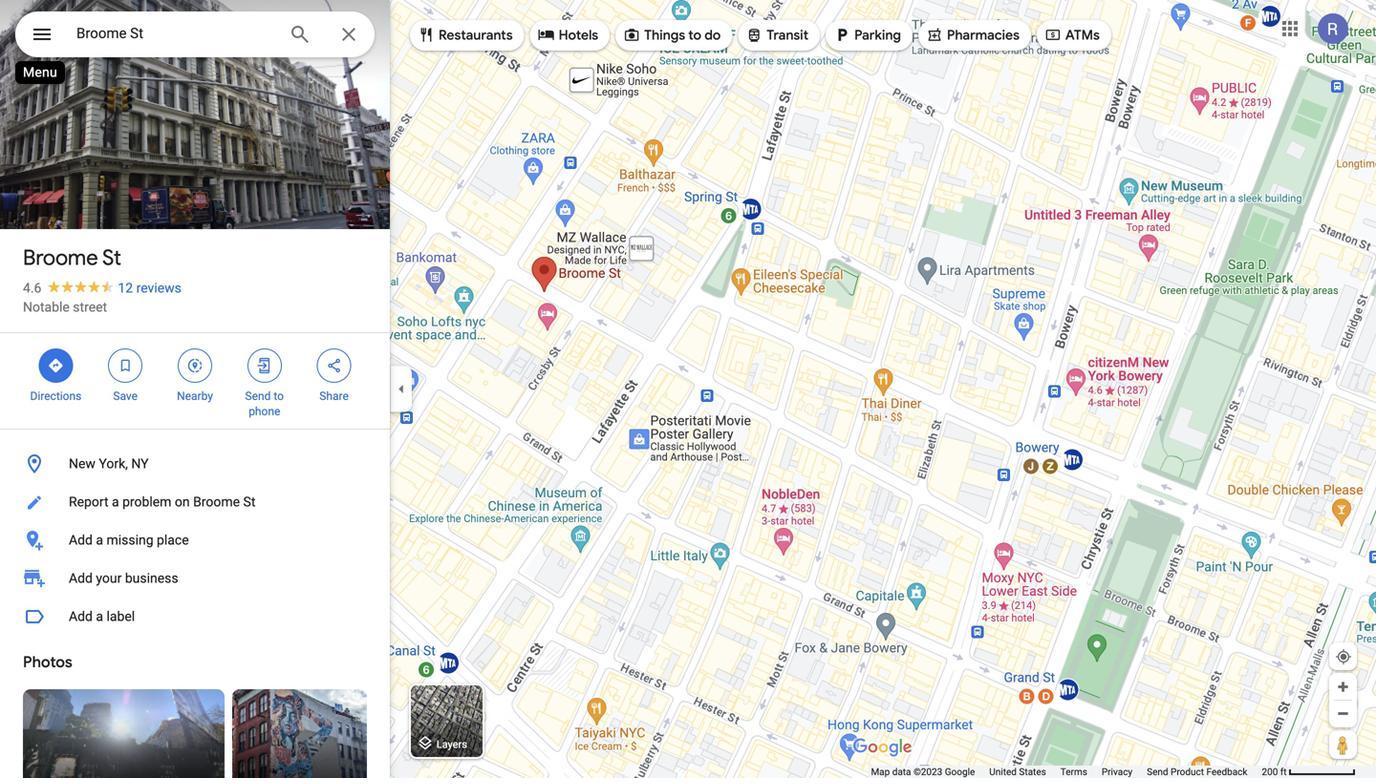 Task type: vqa. For each thing, say whether or not it's contained in the screenshot.


Task type: describe. For each thing, give the bounding box(es) containing it.
broome st
[[23, 245, 121, 271]]

notable
[[23, 300, 70, 315]]

 pharmacies
[[926, 24, 1020, 45]]

0 horizontal spatial st
[[102, 245, 121, 271]]

phone
[[249, 405, 280, 419]]


[[31, 21, 54, 48]]

united states
[[989, 767, 1046, 778]]

reviews
[[136, 280, 181, 296]]

add a label button
[[0, 598, 390, 636]]

 atms
[[1044, 24, 1100, 45]]

send product feedback
[[1147, 767, 1247, 778]]

things
[[644, 27, 685, 44]]

restaurants
[[439, 27, 513, 44]]

business
[[125, 571, 178, 587]]

google account: ruby anderson  
(rubyanndersson@gmail.com) image
[[1318, 14, 1348, 44]]

actions for broome st region
[[0, 334, 390, 429]]

transit
[[767, 27, 808, 44]]


[[325, 355, 343, 377]]

 restaurants
[[418, 24, 513, 45]]

 things to do
[[623, 24, 721, 45]]


[[623, 24, 640, 45]]

 parking
[[833, 24, 901, 45]]

a for problem
[[112, 495, 119, 510]]

terms
[[1060, 767, 1087, 778]]


[[926, 24, 943, 45]]

united
[[989, 767, 1017, 778]]

add for add your business
[[69, 571, 93, 587]]

feedback
[[1206, 767, 1247, 778]]

0 vertical spatial broome
[[23, 245, 98, 271]]

report
[[69, 495, 108, 510]]

12
[[118, 280, 133, 296]]


[[117, 355, 134, 377]]

google
[[945, 767, 975, 778]]

nearby
[[177, 390, 213, 403]]

label
[[107, 609, 135, 625]]

zoom out image
[[1336, 707, 1350, 721]]

Broome St field
[[15, 11, 375, 57]]

terms button
[[1060, 766, 1087, 779]]

place
[[157, 533, 189, 549]]

12 reviews element
[[118, 280, 181, 296]]

broome st main content
[[0, 0, 390, 779]]

add your business link
[[0, 560, 390, 598]]

layers
[[436, 739, 467, 751]]

directions
[[30, 390, 82, 403]]

ny
[[131, 456, 149, 472]]

new york, ny button
[[0, 445, 390, 484]]

st inside button
[[243, 495, 256, 510]]

broome inside button
[[193, 495, 240, 510]]

add a missing place button
[[0, 522, 390, 560]]

do
[[705, 27, 721, 44]]

pharmacies
[[947, 27, 1020, 44]]

a for missing
[[96, 533, 103, 549]]

new york, ny
[[69, 456, 149, 472]]


[[186, 355, 204, 377]]

problem
[[122, 495, 171, 510]]

share
[[319, 390, 349, 403]]

google maps element
[[0, 0, 1376, 779]]

photos
[[23, 653, 72, 673]]

notable street
[[23, 300, 107, 315]]

map
[[871, 767, 890, 778]]

send product feedback button
[[1147, 766, 1247, 779]]

add for add a missing place
[[69, 533, 93, 549]]

privacy
[[1102, 767, 1133, 778]]

to inside send to phone
[[274, 390, 284, 403]]


[[746, 24, 763, 45]]

report a problem on broome st
[[69, 495, 256, 510]]

send to phone
[[245, 390, 284, 419]]

add a label
[[69, 609, 135, 625]]

200 ft button
[[1262, 767, 1356, 778]]



Task type: locate. For each thing, give the bounding box(es) containing it.
ft
[[1280, 767, 1287, 778]]

united states button
[[989, 766, 1046, 779]]

a right the report at bottom left
[[112, 495, 119, 510]]

0 vertical spatial a
[[112, 495, 119, 510]]

 hotels
[[538, 24, 598, 45]]

report a problem on broome st button
[[0, 484, 390, 522]]

send left product at bottom
[[1147, 767, 1168, 778]]


[[47, 355, 64, 377]]

0 vertical spatial to
[[688, 27, 701, 44]]

 search field
[[15, 11, 375, 61]]

200 ft
[[1262, 767, 1287, 778]]

200
[[1262, 767, 1278, 778]]

footer inside "google maps" element
[[871, 766, 1262, 779]]

3 add from the top
[[69, 609, 93, 625]]

show your location image
[[1335, 649, 1352, 666]]

1 add from the top
[[69, 533, 93, 549]]

add left label
[[69, 609, 93, 625]]

1 horizontal spatial send
[[1147, 767, 1168, 778]]

to up phone
[[274, 390, 284, 403]]

©2023
[[913, 767, 942, 778]]

a left label
[[96, 609, 103, 625]]

a for label
[[96, 609, 103, 625]]

1 vertical spatial broome
[[193, 495, 240, 510]]


[[256, 355, 273, 377]]

product
[[1171, 767, 1204, 778]]

add left your
[[69, 571, 93, 587]]


[[418, 24, 435, 45]]

map data ©2023 google
[[871, 767, 975, 778]]

a
[[112, 495, 119, 510], [96, 533, 103, 549], [96, 609, 103, 625]]

4.6 stars image
[[41, 280, 118, 293]]

privacy button
[[1102, 766, 1133, 779]]

send inside send to phone
[[245, 390, 271, 403]]

add for add a label
[[69, 609, 93, 625]]

add
[[69, 533, 93, 549], [69, 571, 93, 587], [69, 609, 93, 625]]

street
[[73, 300, 107, 315]]

send for send product feedback
[[1147, 767, 1168, 778]]

0 horizontal spatial broome
[[23, 245, 98, 271]]

broome
[[23, 245, 98, 271], [193, 495, 240, 510]]

add a missing place
[[69, 533, 189, 549]]

st up 12
[[102, 245, 121, 271]]

 transit
[[746, 24, 808, 45]]

0 vertical spatial st
[[102, 245, 121, 271]]

12 reviews
[[118, 280, 181, 296]]

states
[[1019, 767, 1046, 778]]

hotels
[[559, 27, 598, 44]]

None field
[[76, 22, 273, 45]]

new
[[69, 456, 95, 472]]

1 vertical spatial add
[[69, 571, 93, 587]]

add your business
[[69, 571, 178, 587]]

send up phone
[[245, 390, 271, 403]]

1 horizontal spatial st
[[243, 495, 256, 510]]

collapse side panel image
[[391, 379, 412, 400]]

add down the report at bottom left
[[69, 533, 93, 549]]

send
[[245, 390, 271, 403], [1147, 767, 1168, 778]]

on
[[175, 495, 190, 510]]

0 vertical spatial add
[[69, 533, 93, 549]]

broome up 4.6 stars image
[[23, 245, 98, 271]]

 button
[[15, 11, 69, 61]]

to inside  things to do
[[688, 27, 701, 44]]


[[833, 24, 851, 45]]

1 vertical spatial a
[[96, 533, 103, 549]]

missing
[[107, 533, 153, 549]]

1 horizontal spatial to
[[688, 27, 701, 44]]

broome right on
[[193, 495, 240, 510]]

footer containing map data ©2023 google
[[871, 766, 1262, 779]]

save
[[113, 390, 138, 403]]

footer
[[871, 766, 1262, 779]]

4.6
[[23, 280, 41, 296]]

zoom in image
[[1336, 680, 1350, 695]]


[[538, 24, 555, 45]]

1 vertical spatial st
[[243, 495, 256, 510]]

send inside button
[[1147, 767, 1168, 778]]

parking
[[854, 27, 901, 44]]

your
[[96, 571, 122, 587]]

to left do
[[688, 27, 701, 44]]

2 vertical spatial add
[[69, 609, 93, 625]]

data
[[892, 767, 911, 778]]

atms
[[1065, 27, 1100, 44]]

st
[[102, 245, 121, 271], [243, 495, 256, 510]]


[[1044, 24, 1062, 45]]

0 horizontal spatial send
[[245, 390, 271, 403]]

0 vertical spatial send
[[245, 390, 271, 403]]

0 horizontal spatial to
[[274, 390, 284, 403]]

send for send to phone
[[245, 390, 271, 403]]

show street view coverage image
[[1329, 731, 1357, 760]]

to
[[688, 27, 701, 44], [274, 390, 284, 403]]

st down new york, ny button
[[243, 495, 256, 510]]

1 vertical spatial send
[[1147, 767, 1168, 778]]

1 horizontal spatial broome
[[193, 495, 240, 510]]

york,
[[99, 456, 128, 472]]

none field inside broome st field
[[76, 22, 273, 45]]

a left 'missing'
[[96, 533, 103, 549]]

2 add from the top
[[69, 571, 93, 587]]

2 vertical spatial a
[[96, 609, 103, 625]]

1 vertical spatial to
[[274, 390, 284, 403]]



